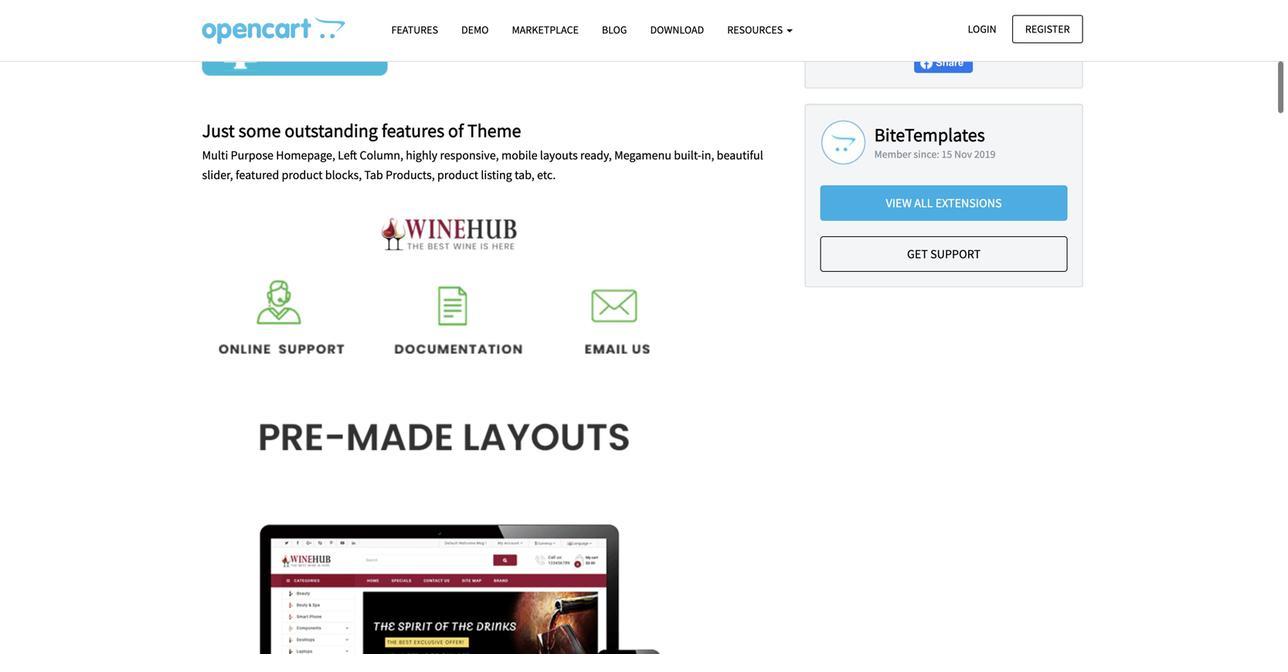 Task type: vqa. For each thing, say whether or not it's contained in the screenshot.
PRODUCTS,
yes



Task type: describe. For each thing, give the bounding box(es) containing it.
tab,
[[515, 167, 535, 183]]

demo link
[[450, 16, 500, 43]]

2 product from the left
[[437, 167, 478, 183]]

opencart - winehub opencart responsive theme (bar, restaurant, club) image
[[202, 16, 345, 44]]

features link
[[380, 16, 450, 43]]

responsive,
[[440, 148, 499, 163]]

built-
[[674, 148, 701, 163]]

2019
[[974, 147, 996, 161]]

view all extensions
[[886, 196, 1002, 211]]

login
[[968, 22, 997, 36]]

left
[[338, 148, 357, 163]]

download
[[650, 23, 704, 37]]

featured
[[236, 167, 279, 183]]

layouts
[[540, 148, 578, 163]]

theme
[[467, 119, 521, 142]]

just some outstanding features of theme multi purpose homepage, left column, highly responsive, mobile layouts ready, megamenu built-in, beautiful slider, featured product blocks, tab products, product listing tab, etc.
[[202, 119, 763, 183]]

features
[[391, 23, 438, 37]]

blog
[[602, 23, 627, 37]]

bitetemplates member since: 15 nov 2019
[[874, 123, 996, 161]]

purpose
[[231, 148, 274, 163]]

member
[[874, 147, 912, 161]]

resources link
[[716, 16, 804, 43]]

ready,
[[580, 148, 612, 163]]

register
[[1025, 22, 1070, 36]]

all
[[914, 196, 933, 211]]

in,
[[701, 148, 714, 163]]

bitetemplates
[[874, 123, 985, 146]]

products,
[[386, 167, 435, 183]]

15
[[942, 147, 952, 161]]

highly
[[406, 148, 438, 163]]

listing
[[481, 167, 512, 183]]

multi
[[202, 148, 228, 163]]

mobile
[[501, 148, 538, 163]]

nov
[[954, 147, 972, 161]]

view all extensions link
[[820, 186, 1068, 221]]

homepage,
[[276, 148, 335, 163]]



Task type: locate. For each thing, give the bounding box(es) containing it.
marketplace
[[512, 23, 579, 37]]

register link
[[1012, 15, 1083, 43]]

get support
[[907, 247, 981, 262]]

slider,
[[202, 167, 233, 183]]

features
[[382, 119, 444, 142]]

0 horizontal spatial product
[[282, 167, 323, 183]]

beautiful
[[717, 148, 763, 163]]

product down homepage,
[[282, 167, 323, 183]]

1 product from the left
[[282, 167, 323, 183]]

blog link
[[590, 16, 639, 43]]

login link
[[955, 15, 1010, 43]]

tab
[[364, 167, 383, 183]]

megamenu
[[614, 148, 672, 163]]

support
[[930, 247, 981, 262]]

get support link
[[820, 237, 1068, 272]]

since:
[[914, 147, 939, 161]]

some
[[238, 119, 281, 142]]

demo
[[461, 23, 489, 37]]

etc.
[[537, 167, 556, 183]]

column,
[[360, 148, 403, 163]]

view
[[886, 196, 912, 211]]

resources
[[727, 23, 785, 37]]

outstanding
[[285, 119, 378, 142]]

of
[[448, 119, 464, 142]]

blocks,
[[325, 167, 362, 183]]

extensions
[[936, 196, 1002, 211]]

1 horizontal spatial product
[[437, 167, 478, 183]]

product
[[282, 167, 323, 183], [437, 167, 478, 183]]

marketplace link
[[500, 16, 590, 43]]

get
[[907, 247, 928, 262]]

bitetemplates image
[[820, 119, 867, 166]]

product down responsive,
[[437, 167, 478, 183]]

just
[[202, 119, 235, 142]]

download link
[[639, 16, 716, 43]]



